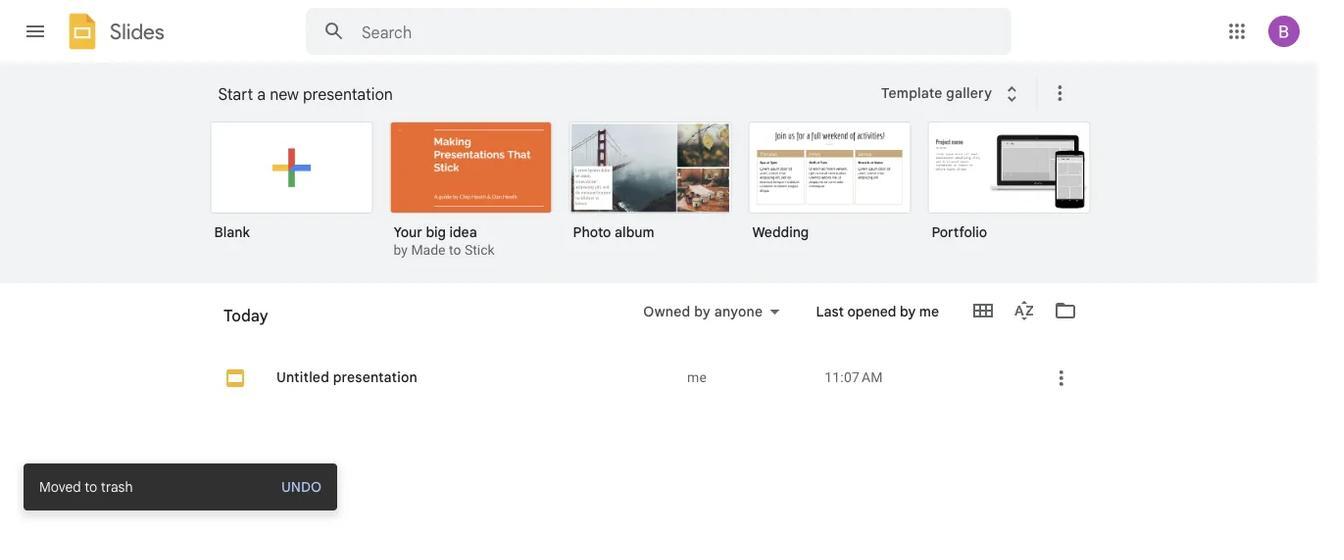 Task type: vqa. For each thing, say whether or not it's contained in the screenshot.
Help
no



Task type: describe. For each thing, give the bounding box(es) containing it.
stick
[[465, 242, 495, 258]]

last opened by me 11:07 am element
[[825, 368, 1020, 388]]

1 horizontal spatial me
[[832, 315, 852, 332]]

2 today from the top
[[224, 314, 263, 331]]

main menu image
[[24, 20, 47, 43]]

last opened by me up 11:07 am
[[816, 303, 940, 320]]

portfolio option
[[928, 122, 1091, 255]]

search image
[[315, 12, 354, 51]]

1 horizontal spatial last
[[816, 303, 844, 320]]

2 horizontal spatial me
[[920, 303, 940, 320]]

today heading
[[208, 283, 602, 346]]

owned by me element
[[688, 368, 809, 388]]

album
[[615, 224, 655, 241]]

slides link
[[63, 12, 165, 55]]

blank option
[[210, 122, 373, 255]]

idea
[[450, 224, 477, 241]]

your big idea by made to stick
[[394, 224, 495, 258]]

new
[[270, 84, 299, 104]]

your
[[394, 224, 423, 241]]

to inside section
[[85, 479, 97, 496]]

slides
[[110, 19, 165, 45]]

trash
[[101, 479, 133, 496]]

blank
[[214, 224, 250, 241]]

wedding option
[[749, 122, 912, 255]]

undo
[[281, 479, 322, 496]]

owned
[[644, 303, 691, 320]]

0 horizontal spatial last
[[729, 315, 757, 332]]

portfolio
[[932, 224, 988, 241]]

by up last opened by me 11:07 am element
[[901, 303, 916, 320]]

start a new presentation
[[218, 84, 393, 104]]

photo album option
[[569, 122, 732, 255]]

template
[[882, 85, 943, 102]]

photo album
[[573, 224, 655, 241]]

owned by anyone
[[644, 303, 763, 320]]

0 horizontal spatial opened
[[760, 315, 809, 332]]

moved
[[39, 479, 81, 496]]

list box containing blank
[[210, 118, 1113, 284]]

anyone
[[715, 303, 763, 320]]

by inside dropdown button
[[695, 303, 711, 320]]



Task type: locate. For each thing, give the bounding box(es) containing it.
to
[[449, 242, 461, 258], [85, 479, 97, 496]]

1 today from the top
[[224, 306, 268, 326]]

more actions. image
[[1045, 81, 1072, 105]]

gallery
[[947, 85, 993, 102]]

0 vertical spatial presentation
[[303, 84, 393, 104]]

a
[[257, 84, 266, 104]]

0 horizontal spatial me
[[688, 370, 707, 386]]

opened up the owned by me element
[[760, 315, 809, 332]]

presentation
[[303, 84, 393, 104], [333, 369, 418, 386]]

1 vertical spatial presentation
[[333, 369, 418, 386]]

1 horizontal spatial to
[[449, 242, 461, 258]]

by inside the 'your big idea by made to stick'
[[394, 242, 408, 258]]

today
[[224, 306, 268, 326], [224, 314, 263, 331]]

by up 11:07 am
[[813, 315, 829, 332]]

by right owned
[[695, 303, 711, 320]]

presentation down today heading
[[333, 369, 418, 386]]

untitled presentation option
[[208, 275, 1091, 535]]

to down idea
[[449, 242, 461, 258]]

template gallery
[[882, 85, 993, 102]]

presentation inside heading
[[303, 84, 393, 104]]

me
[[920, 303, 940, 320], [832, 315, 852, 332], [688, 370, 707, 386]]

big
[[426, 224, 446, 241]]

template gallery button
[[869, 76, 1037, 111]]

made to stick link
[[411, 242, 495, 258]]

0 horizontal spatial to
[[85, 479, 97, 496]]

last opened by me up the owned by me element
[[729, 315, 852, 332]]

me down owned by anyone
[[688, 370, 707, 386]]

owned by anyone button
[[631, 300, 793, 324]]

1 vertical spatial to
[[85, 479, 97, 496]]

Search bar text field
[[362, 23, 963, 42]]

last opened by me
[[816, 303, 940, 320], [729, 315, 852, 332]]

to inside the 'your big idea by made to stick'
[[449, 242, 461, 258]]

opened up 11:07 am
[[848, 303, 897, 320]]

me up 11:07 am
[[832, 315, 852, 332]]

your big idea option
[[390, 122, 553, 261]]

None search field
[[306, 8, 1012, 55]]

me inside the untitled presentation option
[[688, 370, 707, 386]]

opened
[[848, 303, 897, 320], [760, 315, 809, 332]]

by down the your
[[394, 242, 408, 258]]

list box
[[210, 118, 1113, 284]]

today inside heading
[[224, 306, 268, 326]]

to left trash
[[85, 479, 97, 496]]

section
[[24, 464, 337, 511]]

by
[[394, 242, 408, 258], [695, 303, 711, 320], [901, 303, 916, 320], [813, 315, 829, 332]]

wedding
[[753, 224, 809, 241]]

0 vertical spatial to
[[449, 242, 461, 258]]

presentation inside option
[[333, 369, 418, 386]]

start
[[218, 84, 253, 104]]

start a new presentation heading
[[218, 63, 869, 126]]

me up last opened by me 11:07 am element
[[920, 303, 940, 320]]

undo button
[[272, 478, 322, 497]]

last up 11:07 am
[[816, 303, 844, 320]]

last
[[816, 303, 844, 320], [729, 315, 757, 332]]

made
[[411, 242, 446, 258]]

moved to trash
[[39, 479, 133, 496]]

presentation right new
[[303, 84, 393, 104]]

last up the owned by me element
[[729, 315, 757, 332]]

section containing moved to trash
[[24, 464, 337, 511]]

untitled
[[277, 369, 330, 386]]

1 horizontal spatial opened
[[848, 303, 897, 320]]

photo
[[573, 224, 612, 241]]

11:07 am
[[825, 370, 884, 386]]

untitled presentation
[[277, 369, 418, 386]]



